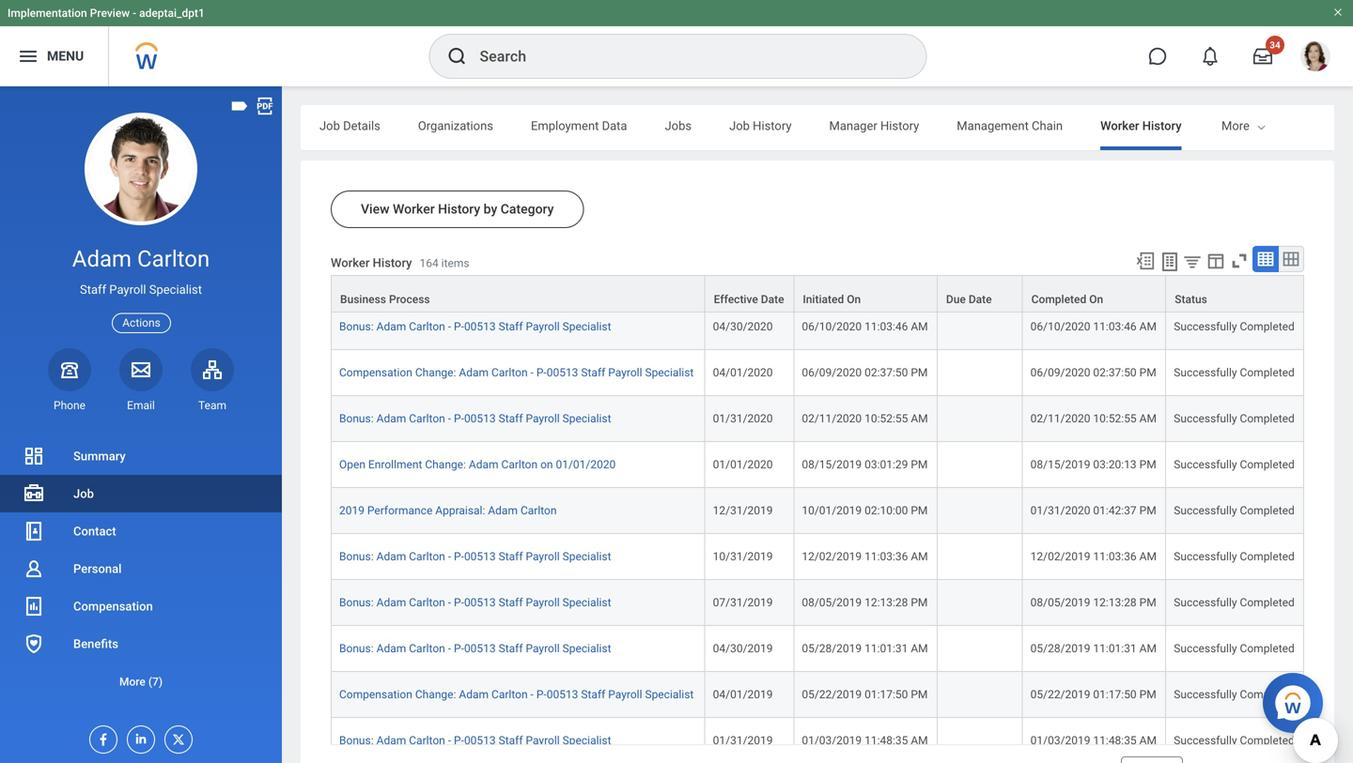 Task type: describe. For each thing, give the bounding box(es) containing it.
08/15/2019 for 08/15/2019 03:20:13 pm
[[1030, 459, 1090, 472]]

status
[[1175, 293, 1207, 306]]

successfully completed for 01/03/2019 11:48:35 am
[[1174, 735, 1295, 748]]

10/01/2019 02:10:00 pm
[[802, 505, 928, 518]]

process
[[389, 293, 430, 306]]

bonus: for 10/31/2019
[[339, 551, 374, 564]]

completed for 05/22/2019 01:17:50 pm
[[1240, 689, 1295, 702]]

change: for 04/01/2019
[[415, 689, 456, 702]]

2 12:10:13 from the left
[[1093, 274, 1137, 288]]

successfully completed for 08/06/2020 12:10:13 pm
[[1174, 274, 1295, 288]]

tab list containing job details
[[301, 105, 1353, 150]]

1 06/10/2020 11:03:46 am from the left
[[802, 320, 928, 334]]

completed for 08/06/2020 12:10:13 pm
[[1240, 274, 1295, 288]]

2 01/03/2019 from the left
[[1030, 735, 1090, 748]]

01/31/2019
[[713, 735, 773, 748]]

bonus: for 04/30/2020
[[339, 320, 374, 334]]

employment data
[[531, 119, 627, 133]]

01:42:37
[[1093, 505, 1137, 518]]

01/31/2020 01:42:37 pm
[[1030, 505, 1156, 518]]

04/30/2019
[[713, 643, 773, 656]]

mail image
[[130, 359, 152, 381]]

successfully for 05/28/2019 11:01:31 am
[[1174, 643, 1237, 656]]

07/31/2020
[[713, 274, 773, 288]]

email
[[127, 399, 155, 412]]

phone button
[[48, 348, 91, 413]]

1 05/22/2019 01:17:50 pm from the left
[[802, 689, 928, 702]]

2 02:37:50 from the left
[[1093, 367, 1137, 380]]

team
[[198, 399, 226, 412]]

1 02/11/2020 from the left
[[802, 413, 862, 426]]

2 05/28/2019 11:01:31 am from the left
[[1030, 643, 1157, 656]]

job history
[[729, 119, 792, 133]]

bonus: for 04/30/2019
[[339, 643, 374, 656]]

history inside button
[[438, 202, 480, 217]]

more (7) button
[[0, 671, 282, 694]]

summary image
[[23, 445, 45, 468]]

00513 for 04/30/2019
[[464, 643, 496, 656]]

job for job history
[[729, 119, 750, 133]]

successfully completed for 12/02/2019 11:03:36 am
[[1174, 551, 1295, 564]]

- for 01/31/2019
[[448, 735, 451, 748]]

tag image
[[229, 96, 250, 117]]

effective
[[714, 293, 758, 306]]

bonus: for 01/31/2019
[[339, 735, 374, 748]]

1 12:13:28 from the left
[[865, 597, 908, 610]]

2 06/09/2020 from the left
[[1030, 367, 1090, 380]]

benefits
[[73, 638, 118, 652]]

job details
[[319, 119, 380, 133]]

2 01/01/2020 from the left
[[713, 459, 773, 472]]

adam inside navigation pane region
[[72, 246, 132, 272]]

compensation link
[[0, 588, 282, 626]]

2 05/28/2019 from the left
[[1030, 643, 1090, 656]]

01/31/2020 for 01/31/2020 01:42:37 pm
[[1030, 505, 1090, 518]]

staff for 10/31/2019
[[499, 551, 523, 564]]

164
[[420, 257, 439, 270]]

history for manager history
[[880, 119, 919, 133]]

1 02/11/2020 10:52:55 am from the left
[[802, 413, 928, 426]]

summary
[[73, 450, 126, 464]]

- for 04/30/2019
[[448, 643, 451, 656]]

p- for 04/30/2019
[[454, 643, 464, 656]]

cell for 06/10/2020
[[938, 305, 1023, 351]]

00513 for 01/31/2019
[[464, 735, 496, 748]]

2 01:17:50 from the left
[[1093, 689, 1137, 702]]

successfully for 02/11/2020 10:52:55 am
[[1174, 413, 1237, 426]]

compensation for 04/01/2020
[[339, 367, 412, 380]]

staff payroll specialist
[[80, 283, 202, 297]]

successfully completed for 05/22/2019 01:17:50 pm
[[1174, 689, 1295, 702]]

due
[[946, 293, 966, 306]]

bonus: adam carlton - p-00513 staff payroll specialist for 04/30/2020
[[339, 320, 611, 334]]

1 row from the top
[[331, 258, 1304, 305]]

benefits link
[[0, 626, 282, 663]]

personal link
[[0, 551, 282, 588]]

completed for 08/15/2019 03:20:13 pm
[[1240, 459, 1295, 472]]

management chain
[[957, 119, 1063, 133]]

cell for 02/11/2020
[[938, 397, 1023, 443]]

initiated on
[[803, 293, 861, 306]]

data
[[602, 119, 627, 133]]

2 08/06/2020 from the left
[[1030, 274, 1090, 288]]

1 11:03:36 from the left
[[865, 551, 908, 564]]

click to view/edit grid preferences image
[[1206, 251, 1226, 272]]

1 12:10:13 from the left
[[865, 274, 908, 288]]

due date button
[[938, 276, 1022, 312]]

justify image
[[17, 45, 39, 68]]

details
[[343, 119, 380, 133]]

1 10:52:55 from the left
[[865, 413, 908, 426]]

phone
[[54, 399, 86, 412]]

cell for 01/31/2020
[[938, 489, 1023, 535]]

initiated on button
[[794, 276, 937, 312]]

successfully for 01/03/2019 11:48:35 am
[[1174, 735, 1237, 748]]

enrollment
[[368, 459, 422, 472]]

10/31/2019
[[713, 551, 773, 564]]

- for 01/31/2020
[[448, 413, 451, 426]]

staff for 01/31/2019
[[499, 735, 523, 748]]

performance
[[367, 505, 433, 518]]

completed inside popup button
[[1031, 293, 1086, 306]]

appraisal:
[[435, 505, 485, 518]]

list containing summary
[[0, 438, 282, 701]]

08/15/2019 03:20:13 pm
[[1030, 459, 1156, 472]]

successfully for 01/31/2020 01:42:37 pm
[[1174, 505, 1237, 518]]

status button
[[1166, 276, 1303, 312]]

row containing 2019 performance appraisal: adam carlton
[[331, 489, 1304, 535]]

compensation image
[[23, 596, 45, 618]]

successfully for 06/10/2020 11:03:46 am
[[1174, 320, 1237, 334]]

5 row from the top
[[331, 397, 1304, 443]]

phone image
[[56, 359, 83, 381]]

on
[[540, 459, 553, 472]]

items
[[441, 257, 469, 270]]

2 08/06/2020 12:10:13 pm from the left
[[1030, 274, 1156, 288]]

cell for 06/09/2020
[[938, 351, 1023, 397]]

bonus: for 07/31/2020
[[339, 274, 374, 288]]

bonus: adam carlton - p-00513 staff payroll specialist for 07/31/2019
[[339, 597, 611, 610]]

select to filter grid data image
[[1182, 252, 1203, 272]]

inbox large image
[[1253, 47, 1272, 66]]

close environment banner image
[[1332, 7, 1344, 18]]

02:10:00
[[865, 505, 908, 518]]

compensation change: adam carlton - p-00513 staff payroll specialist link for 04/01/2020
[[339, 367, 694, 380]]

contact link
[[0, 513, 282, 551]]

cell for 08/15/2019
[[938, 443, 1023, 489]]

job image
[[23, 483, 45, 506]]

more (7) button
[[0, 663, 282, 701]]

payroll inside navigation pane region
[[109, 283, 146, 297]]

business process button
[[332, 276, 704, 312]]

fullscreen image
[[1229, 251, 1250, 272]]

specialist for 01/31/2020
[[563, 413, 611, 426]]

bonus: for 01/31/2020
[[339, 413, 374, 426]]

by
[[484, 202, 497, 217]]

payroll for 04/30/2020
[[526, 320, 560, 334]]

03:20:13
[[1093, 459, 1137, 472]]

timeline
[[1219, 119, 1266, 133]]

effective date
[[714, 293, 784, 306]]

p- for 04/30/2020
[[454, 320, 464, 334]]

bonus: adam carlton - p-00513 staff payroll specialist link for 07/31/2019
[[339, 597, 611, 610]]

successfully for 08/15/2019 03:20:13 pm
[[1174, 459, 1237, 472]]

10/01/2019
[[802, 505, 862, 518]]

1 08/05/2019 12:13:28 pm from the left
[[802, 597, 928, 610]]

1 01/03/2019 from the left
[[802, 735, 862, 748]]

view worker history by category
[[361, 202, 554, 217]]

1 05/28/2019 from the left
[[802, 643, 862, 656]]

2 08/05/2019 from the left
[[1030, 597, 1090, 610]]

additiona
[[1303, 119, 1353, 133]]

3 row from the top
[[331, 305, 1304, 351]]

staff for 01/31/2020
[[499, 413, 523, 426]]

payroll for 04/30/2019
[[526, 643, 560, 656]]

profile logan mcneil image
[[1300, 41, 1331, 75]]

bonus: adam carlton - p-00513 staff payroll specialist for 01/31/2020
[[339, 413, 611, 426]]

worker for worker history
[[1100, 119, 1139, 133]]

category
[[501, 202, 554, 217]]

2019
[[339, 505, 365, 518]]

successfully completed for 05/28/2019 11:01:31 am
[[1174, 643, 1295, 656]]

1 06/09/2020 02:37:50 pm from the left
[[802, 367, 928, 380]]

07/31/2019
[[713, 597, 773, 610]]

2 02/11/2020 10:52:55 am from the left
[[1030, 413, 1157, 426]]

specialist for 10/31/2019
[[563, 551, 611, 564]]

1 02:37:50 from the left
[[865, 367, 908, 380]]

personal image
[[23, 558, 45, 581]]

adam carlton
[[72, 246, 210, 272]]

export to excel image
[[1135, 251, 1156, 272]]

cell for 08/06/2020
[[938, 258, 1023, 305]]

00513 for 01/31/2020
[[464, 413, 496, 426]]

1 05/28/2019 11:01:31 am from the left
[[802, 643, 928, 656]]

successfully for 08/06/2020 12:10:13 pm
[[1174, 274, 1237, 288]]

2019 performance appraisal: adam carlton link
[[339, 505, 557, 518]]

pagination element
[[1194, 746, 1304, 764]]

2 11:48:35 from the left
[[1093, 735, 1137, 748]]

bonus: adam carlton - p-00513 staff payroll specialist link for 01/31/2019
[[339, 735, 611, 748]]

row containing business process
[[331, 275, 1304, 313]]

04/01/2019
[[713, 689, 773, 702]]

completed for 06/10/2020 11:03:46 am
[[1240, 320, 1295, 334]]

successfully for 08/05/2019 12:13:28 pm
[[1174, 597, 1237, 610]]

34
[[1270, 39, 1280, 51]]

specialist for 07/31/2019
[[563, 597, 611, 610]]

04/01/2020
[[713, 367, 773, 380]]

compensation inside navigation pane region
[[73, 600, 153, 614]]

x image
[[165, 727, 186, 748]]

8 row from the top
[[331, 535, 1304, 581]]

successfully completed for 08/15/2019 03:20:13 pm
[[1174, 459, 1295, 472]]

bonus: for 07/31/2019
[[339, 597, 374, 610]]

2 06/10/2020 from the left
[[1030, 320, 1090, 334]]

successfully completed for 06/09/2020 02:37:50 pm
[[1174, 367, 1295, 380]]

actions
[[122, 317, 160, 330]]

1 01/03/2019 11:48:35 am from the left
[[802, 735, 928, 748]]

worker history
[[1100, 119, 1182, 133]]

bonus: adam carlton - p-00513 staff payroll specialist link for 01/31/2020
[[339, 413, 611, 426]]

1 11:48:35 from the left
[[865, 735, 908, 748]]

successfully completed for 02/11/2020 10:52:55 am
[[1174, 413, 1295, 426]]

completed on
[[1031, 293, 1103, 306]]

worker for worker history 164 items
[[331, 256, 370, 270]]

specialist for 07/31/2020
[[563, 274, 611, 288]]

2 12/02/2019 11:03:36 am from the left
[[1030, 551, 1157, 564]]

12/31/2019
[[713, 505, 773, 518]]

successfully completed for 08/05/2019 12:13:28 pm
[[1174, 597, 1295, 610]]

chain
[[1032, 119, 1063, 133]]

bonus: adam carlton - p-00513 staff payroll specialist for 07/31/2020
[[339, 274, 611, 288]]

9 row from the top
[[331, 581, 1304, 627]]

2 12:13:28 from the left
[[1093, 597, 1137, 610]]

more for more (7)
[[119, 676, 145, 689]]

job for job details
[[319, 119, 340, 133]]

1 08/05/2019 from the left
[[802, 597, 862, 610]]

11 row from the top
[[331, 673, 1304, 719]]

1 01/01/2020 from the left
[[556, 459, 616, 472]]

business
[[340, 293, 386, 306]]

cell for 08/05/2019
[[938, 581, 1023, 627]]

job inside list
[[73, 487, 94, 501]]

implementation preview -   adeptai_dpt1
[[8, 7, 205, 20]]

organizations
[[418, 119, 493, 133]]

04/30/2020
[[713, 320, 773, 334]]

menu
[[47, 49, 84, 64]]

worker history 164 items
[[331, 256, 469, 270]]



Task type: locate. For each thing, give the bounding box(es) containing it.
1 date from the left
[[761, 293, 784, 306]]

4 bonus: from the top
[[339, 551, 374, 564]]

1 08/06/2020 12:10:13 pm from the left
[[802, 274, 928, 288]]

date inside popup button
[[969, 293, 992, 306]]

phone adam carlton element
[[48, 398, 91, 413]]

01/31/2020 left 01:42:37
[[1030, 505, 1090, 518]]

1 horizontal spatial 06/10/2020 11:03:46 am
[[1030, 320, 1157, 334]]

1 06/10/2020 from the left
[[802, 320, 862, 334]]

more
[[1222, 119, 1250, 133], [119, 676, 145, 689]]

12 row from the top
[[331, 719, 1304, 764]]

08/06/2020 12:10:13 pm up initiated on
[[802, 274, 928, 288]]

11:03:36 down 02:10:00
[[865, 551, 908, 564]]

2 08/15/2019 from the left
[[1030, 459, 1090, 472]]

1 horizontal spatial 06/09/2020
[[1030, 367, 1090, 380]]

staff for 04/30/2019
[[499, 643, 523, 656]]

compensation for 04/01/2019
[[339, 689, 412, 702]]

1 vertical spatial worker
[[393, 202, 435, 217]]

history left manager
[[753, 119, 792, 133]]

date right due
[[969, 293, 992, 306]]

12/02/2019 11:03:36 am down 01/31/2020 01:42:37 pm
[[1030, 551, 1157, 564]]

email adam carlton element
[[119, 398, 163, 413]]

0 horizontal spatial job
[[73, 487, 94, 501]]

adeptai_dpt1
[[139, 7, 205, 20]]

10 successfully from the top
[[1174, 689, 1237, 702]]

08/06/2020 up completed on
[[1030, 274, 1090, 288]]

0 horizontal spatial 08/06/2020 12:10:13 pm
[[802, 274, 928, 288]]

0 horizontal spatial date
[[761, 293, 784, 306]]

00513 for 07/31/2020
[[464, 274, 496, 288]]

0 vertical spatial compensation change: adam carlton - p-00513 staff payroll specialist link
[[339, 367, 694, 380]]

0 vertical spatial 01/31/2020
[[713, 413, 773, 426]]

linkedin image
[[128, 727, 148, 747]]

0 vertical spatial worker
[[1100, 119, 1139, 133]]

cell for 05/22/2019
[[938, 673, 1023, 719]]

1 11:03:46 from the left
[[865, 320, 908, 334]]

staff for 07/31/2019
[[499, 597, 523, 610]]

history left 164
[[373, 256, 412, 270]]

1 horizontal spatial 02:37:50
[[1093, 367, 1137, 380]]

history for job history
[[753, 119, 792, 133]]

on
[[847, 293, 861, 306], [1089, 293, 1103, 306]]

06/10/2020 11:03:46 am down initiated on popup button
[[802, 320, 928, 334]]

1 vertical spatial more
[[119, 676, 145, 689]]

completed for 01/31/2020 01:42:37 pm
[[1240, 505, 1295, 518]]

1 horizontal spatial 12/02/2019
[[1030, 551, 1090, 564]]

08/15/2019 left 03:20:13
[[1030, 459, 1090, 472]]

02:37:50
[[865, 367, 908, 380], [1093, 367, 1137, 380]]

0 vertical spatial compensation
[[339, 367, 412, 380]]

02/11/2020 up 08/15/2019 03:20:13 pm
[[1030, 413, 1090, 426]]

completed for 06/09/2020 02:37:50 pm
[[1240, 367, 1295, 380]]

2 08/05/2019 12:13:28 pm from the left
[[1030, 597, 1156, 610]]

08/05/2019 12:13:28 pm down 01/31/2020 01:42:37 pm
[[1030, 597, 1156, 610]]

2 11:03:36 from the left
[[1093, 551, 1137, 564]]

11:03:36 down 01:42:37
[[1093, 551, 1137, 564]]

carlton inside navigation pane region
[[137, 246, 210, 272]]

1 vertical spatial compensation
[[73, 600, 153, 614]]

7 successfully from the top
[[1174, 551, 1237, 564]]

3 successfully from the top
[[1174, 367, 1237, 380]]

11 successfully from the top
[[1174, 735, 1237, 748]]

expand table image
[[1282, 250, 1300, 269]]

1 horizontal spatial 05/28/2019
[[1030, 643, 1090, 656]]

navigation pane region
[[0, 86, 282, 764]]

06/10/2020 11:03:46 am down completed on popup button at the top right
[[1030, 320, 1157, 334]]

history left by
[[438, 202, 480, 217]]

06/09/2020 down initiated on
[[802, 367, 862, 380]]

06/09/2020 down completed on
[[1030, 367, 1090, 380]]

p-
[[454, 274, 464, 288], [454, 320, 464, 334], [536, 367, 547, 380], [454, 413, 464, 426], [454, 551, 464, 564], [454, 597, 464, 610], [454, 643, 464, 656], [536, 689, 547, 702], [454, 735, 464, 748]]

2 bonus: from the top
[[339, 320, 374, 334]]

11:48:35
[[865, 735, 908, 748], [1093, 735, 1137, 748]]

0 horizontal spatial 05/28/2019 11:01:31 am
[[802, 643, 928, 656]]

1 horizontal spatial 10:52:55
[[1093, 413, 1137, 426]]

1 08/06/2020 from the left
[[802, 274, 862, 288]]

08/15/2019 up 10/01/2019
[[802, 459, 862, 472]]

successfully for 06/09/2020 02:37:50 pm
[[1174, 367, 1237, 380]]

01/31/2020 down "04/01/2020"
[[713, 413, 773, 426]]

1 horizontal spatial 02/11/2020
[[1030, 413, 1090, 426]]

bonus: adam carlton - p-00513 staff payroll specialist link
[[339, 274, 611, 288], [339, 320, 611, 334], [339, 413, 611, 426], [339, 551, 611, 564], [339, 597, 611, 610], [339, 643, 611, 656], [339, 735, 611, 748]]

0 horizontal spatial 02:37:50
[[865, 367, 908, 380]]

1 01:17:50 from the left
[[865, 689, 908, 702]]

1 horizontal spatial 11:48:35
[[1093, 735, 1137, 748]]

10 row from the top
[[331, 627, 1304, 673]]

1 horizontal spatial 08/06/2020 12:10:13 pm
[[1030, 274, 1156, 288]]

06/09/2020 02:37:50 pm down completed on
[[1030, 367, 1156, 380]]

1 horizontal spatial 11:03:36
[[1093, 551, 1137, 564]]

date down 07/31/2020
[[761, 293, 784, 306]]

job left details on the top of page
[[319, 119, 340, 133]]

12/02/2019 down 10/01/2019
[[802, 551, 862, 564]]

more for more
[[1222, 119, 1250, 133]]

1 horizontal spatial 05/22/2019 01:17:50 pm
[[1030, 689, 1156, 702]]

2 date from the left
[[969, 293, 992, 306]]

compensation change: adam carlton - p-00513 staff payroll specialist for 04/01/2019
[[339, 689, 694, 702]]

1 horizontal spatial 11:03:46
[[1093, 320, 1137, 334]]

0 horizontal spatial 01/03/2019
[[802, 735, 862, 748]]

1 horizontal spatial 01/31/2020
[[1030, 505, 1090, 518]]

more (7)
[[119, 676, 163, 689]]

Search Workday  search field
[[480, 36, 887, 77]]

02/11/2020 up 08/15/2019 03:01:29 pm
[[802, 413, 862, 426]]

10:52:55 up 03:01:29
[[865, 413, 908, 426]]

0 horizontal spatial 10:52:55
[[865, 413, 908, 426]]

9 successfully completed from the top
[[1174, 643, 1295, 656]]

0 horizontal spatial 08/05/2019 12:13:28 pm
[[802, 597, 928, 610]]

worker right chain
[[1100, 119, 1139, 133]]

change: for 04/01/2020
[[415, 367, 456, 380]]

list
[[0, 438, 282, 701]]

worker up 'business'
[[331, 256, 370, 270]]

1 horizontal spatial 06/10/2020
[[1030, 320, 1090, 334]]

1 compensation change: adam carlton - p-00513 staff payroll specialist link from the top
[[339, 367, 694, 380]]

benefits image
[[23, 633, 45, 656]]

3 successfully completed from the top
[[1174, 367, 1295, 380]]

employment
[[531, 119, 599, 133]]

02:37:50 down initiated on popup button
[[865, 367, 908, 380]]

1 vertical spatial compensation change: adam carlton - p-00513 staff payroll specialist link
[[339, 689, 694, 702]]

2 cell from the top
[[938, 305, 1023, 351]]

compensation change: adam carlton - p-00513 staff payroll specialist link
[[339, 367, 694, 380], [339, 689, 694, 702]]

1 horizontal spatial more
[[1222, 119, 1250, 133]]

12/02/2019 11:03:36 am
[[802, 551, 928, 564], [1030, 551, 1157, 564]]

1 horizontal spatial 01/03/2019
[[1030, 735, 1090, 748]]

summary link
[[0, 438, 282, 475]]

2 10:52:55 from the left
[[1093, 413, 1137, 426]]

payroll for 01/31/2019
[[526, 735, 560, 748]]

1 horizontal spatial 05/28/2019 11:01:31 am
[[1030, 643, 1157, 656]]

p- for 10/31/2019
[[454, 551, 464, 564]]

row
[[331, 258, 1304, 305], [331, 275, 1304, 313], [331, 305, 1304, 351], [331, 351, 1304, 397], [331, 397, 1304, 443], [331, 443, 1304, 489], [331, 489, 1304, 535], [331, 535, 1304, 581], [331, 581, 1304, 627], [331, 627, 1304, 673], [331, 673, 1304, 719], [331, 719, 1304, 764]]

row containing open enrollment change: adam carlton on 01/01/2020
[[331, 443, 1304, 489]]

completed for 12/02/2019 11:03:36 am
[[1240, 551, 1295, 564]]

1 bonus: adam carlton - p-00513 staff payroll specialist link from the top
[[339, 274, 611, 288]]

p- for 07/31/2020
[[454, 274, 464, 288]]

payroll for 07/31/2019
[[526, 597, 560, 610]]

5 bonus: adam carlton - p-00513 staff payroll specialist from the top
[[339, 597, 611, 610]]

2 compensation change: adam carlton - p-00513 staff payroll specialist from the top
[[339, 689, 694, 702]]

05/28/2019
[[802, 643, 862, 656], [1030, 643, 1090, 656]]

(7)
[[148, 676, 163, 689]]

2 bonus: adam carlton - p-00513 staff payroll specialist from the top
[[339, 320, 611, 334]]

0 horizontal spatial 06/10/2020 11:03:46 am
[[802, 320, 928, 334]]

2 12/02/2019 from the left
[[1030, 551, 1090, 564]]

0 horizontal spatial 12/02/2019 11:03:36 am
[[802, 551, 928, 564]]

7 successfully completed from the top
[[1174, 551, 1295, 564]]

payroll for 01/31/2020
[[526, 413, 560, 426]]

contact
[[73, 525, 116, 539]]

specialist for 01/31/2019
[[563, 735, 611, 748]]

01/03/2019 11:48:35 am
[[802, 735, 928, 748], [1030, 735, 1157, 748]]

00513 for 04/30/2020
[[464, 320, 496, 334]]

date for effective date
[[761, 293, 784, 306]]

completed for 02/11/2020 10:52:55 am
[[1240, 413, 1295, 426]]

2019 performance appraisal: adam carlton
[[339, 505, 557, 518]]

08/06/2020 up initiated on
[[802, 274, 862, 288]]

2 successfully completed from the top
[[1174, 320, 1295, 334]]

tab list
[[301, 105, 1353, 150]]

08/06/2020 12:10:13 pm up completed on
[[1030, 274, 1156, 288]]

compensation change: adam carlton - p-00513 staff payroll specialist for 04/01/2020
[[339, 367, 694, 380]]

effective date button
[[705, 276, 793, 312]]

job
[[319, 119, 340, 133], [729, 119, 750, 133], [73, 487, 94, 501]]

1 compensation change: adam carlton - p-00513 staff payroll specialist from the top
[[339, 367, 694, 380]]

08/15/2019 for 08/15/2019 03:01:29 pm
[[802, 459, 862, 472]]

2 on from the left
[[1089, 293, 1103, 306]]

0 horizontal spatial on
[[847, 293, 861, 306]]

worker inside button
[[393, 202, 435, 217]]

1 successfully completed from the top
[[1174, 274, 1295, 288]]

7 bonus: adam carlton - p-00513 staff payroll specialist from the top
[[339, 735, 611, 748]]

0 horizontal spatial 01/31/2020
[[713, 413, 773, 426]]

8 successfully completed from the top
[[1174, 597, 1295, 610]]

1 horizontal spatial job
[[319, 119, 340, 133]]

initiated
[[803, 293, 844, 306]]

date for due date
[[969, 293, 992, 306]]

02/11/2020 10:52:55 am up 08/15/2019 03:01:29 pm
[[802, 413, 928, 426]]

01/03/2019
[[802, 735, 862, 748], [1030, 735, 1090, 748]]

3 cell from the top
[[938, 351, 1023, 397]]

history
[[753, 119, 792, 133], [880, 119, 919, 133], [1142, 119, 1182, 133], [438, 202, 480, 217], [373, 256, 412, 270]]

08/05/2019 12:13:28 pm down 10/01/2019 02:10:00 pm
[[802, 597, 928, 610]]

0 horizontal spatial worker
[[331, 256, 370, 270]]

- for 07/31/2020
[[448, 274, 451, 288]]

completed on button
[[1023, 276, 1165, 312]]

4 bonus: adam carlton - p-00513 staff payroll specialist from the top
[[339, 551, 611, 564]]

manager history
[[829, 119, 919, 133]]

0 horizontal spatial 06/10/2020
[[802, 320, 862, 334]]

worker right view
[[393, 202, 435, 217]]

team link
[[191, 348, 234, 413]]

01/01/2020 right on
[[556, 459, 616, 472]]

- for 10/31/2019
[[448, 551, 451, 564]]

successfully for 12/02/2019 11:03:36 am
[[1174, 551, 1237, 564]]

10:52:55 up 03:20:13
[[1093, 413, 1137, 426]]

06/09/2020 02:37:50 pm
[[802, 367, 928, 380], [1030, 367, 1156, 380]]

1 horizontal spatial 05/22/2019
[[1030, 689, 1090, 702]]

email button
[[119, 348, 163, 413]]

menu banner
[[0, 0, 1353, 86]]

7 bonus: from the top
[[339, 735, 374, 748]]

10 cell from the top
[[938, 673, 1023, 719]]

more left (7) at the left
[[119, 676, 145, 689]]

completed
[[1240, 274, 1295, 288], [1031, 293, 1086, 306], [1240, 320, 1295, 334], [1240, 367, 1295, 380], [1240, 413, 1295, 426], [1240, 459, 1295, 472], [1240, 505, 1295, 518], [1240, 551, 1295, 564], [1240, 597, 1295, 610], [1240, 643, 1295, 656], [1240, 689, 1295, 702], [1240, 735, 1295, 748]]

payroll
[[526, 274, 560, 288], [109, 283, 146, 297], [526, 320, 560, 334], [608, 367, 642, 380], [526, 413, 560, 426], [526, 551, 560, 564], [526, 597, 560, 610], [526, 643, 560, 656], [608, 689, 642, 702], [526, 735, 560, 748]]

1 horizontal spatial 12:10:13
[[1093, 274, 1137, 288]]

open enrollment change: adam carlton on 01/01/2020 link
[[339, 459, 616, 472]]

1 vertical spatial compensation change: adam carlton - p-00513 staff payroll specialist
[[339, 689, 694, 702]]

0 horizontal spatial 05/28/2019
[[802, 643, 862, 656]]

date inside popup button
[[761, 293, 784, 306]]

jobs
[[665, 119, 692, 133]]

- inside menu banner
[[133, 7, 136, 20]]

03:01:29
[[865, 459, 908, 472]]

4 successfully completed from the top
[[1174, 413, 1295, 426]]

0 horizontal spatial 05/22/2019 01:17:50 pm
[[802, 689, 928, 702]]

1 vertical spatial 01/31/2020
[[1030, 505, 1090, 518]]

specialist for 04/30/2019
[[563, 643, 611, 656]]

on for completed on
[[1089, 293, 1103, 306]]

01/01/2020 up the 12/31/2019
[[713, 459, 773, 472]]

1 horizontal spatial 08/05/2019
[[1030, 597, 1090, 610]]

05/28/2019 11:01:31 am
[[802, 643, 928, 656], [1030, 643, 1157, 656]]

7 row from the top
[[331, 489, 1304, 535]]

02/11/2020 10:52:55 am up 08/15/2019 03:20:13 pm
[[1030, 413, 1157, 426]]

staff
[[499, 274, 523, 288], [80, 283, 106, 297], [499, 320, 523, 334], [581, 367, 605, 380], [499, 413, 523, 426], [499, 551, 523, 564], [499, 597, 523, 610], [499, 643, 523, 656], [581, 689, 605, 702], [499, 735, 523, 748]]

1 horizontal spatial 08/15/2019
[[1030, 459, 1090, 472]]

0 horizontal spatial 12:10:13
[[865, 274, 908, 288]]

5 successfully from the top
[[1174, 459, 1237, 472]]

completed for 08/05/2019 12:13:28 pm
[[1240, 597, 1295, 610]]

2 06/09/2020 02:37:50 pm from the left
[[1030, 367, 1156, 380]]

1 horizontal spatial 01/01/2020
[[713, 459, 773, 472]]

00513 for 10/31/2019
[[464, 551, 496, 564]]

1 11:01:31 from the left
[[865, 643, 908, 656]]

2 01/03/2019 11:48:35 am from the left
[[1030, 735, 1157, 748]]

successfully for 05/22/2019 01:17:50 pm
[[1174, 689, 1237, 702]]

history for worker history
[[1142, 119, 1182, 133]]

1 12/02/2019 11:03:36 am from the left
[[802, 551, 928, 564]]

bonus: adam carlton - p-00513 staff payroll specialist link for 07/31/2020
[[339, 274, 611, 288]]

0 horizontal spatial 11:48:35
[[865, 735, 908, 748]]

2 11:03:46 from the left
[[1093, 320, 1137, 334]]

job right jobs
[[729, 119, 750, 133]]

0 horizontal spatial 08/05/2019
[[802, 597, 862, 610]]

business process
[[340, 293, 430, 306]]

0 horizontal spatial 02/11/2020 10:52:55 am
[[802, 413, 928, 426]]

0 horizontal spatial 11:03:46
[[865, 320, 908, 334]]

compensation change: adam carlton - p-00513 staff payroll specialist link for 04/01/2019
[[339, 689, 694, 702]]

2 05/22/2019 01:17:50 pm from the left
[[1030, 689, 1156, 702]]

06/10/2020 down initiated on
[[802, 320, 862, 334]]

compensation
[[339, 367, 412, 380], [73, 600, 153, 614], [339, 689, 412, 702]]

p- for 01/31/2020
[[454, 413, 464, 426]]

1 horizontal spatial 01:17:50
[[1093, 689, 1137, 702]]

1 successfully from the top
[[1174, 274, 1237, 288]]

2 horizontal spatial job
[[729, 119, 750, 133]]

4 row from the top
[[331, 351, 1304, 397]]

bonus: adam carlton - p-00513 staff payroll specialist link for 04/30/2019
[[339, 643, 611, 656]]

0 horizontal spatial 01:17:50
[[865, 689, 908, 702]]

staff for 04/30/2020
[[499, 320, 523, 334]]

search image
[[446, 45, 468, 68]]

06/10/2020 11:03:46 am
[[802, 320, 928, 334], [1030, 320, 1157, 334]]

manager
[[829, 119, 877, 133]]

toolbar
[[1127, 246, 1304, 275]]

cell for 01/03/2019
[[938, 719, 1023, 764]]

7 cell from the top
[[938, 535, 1023, 581]]

1 horizontal spatial 08/05/2019 12:13:28 pm
[[1030, 597, 1156, 610]]

view printable version (pdf) image
[[255, 96, 275, 117]]

team adam carlton element
[[191, 398, 234, 413]]

0 horizontal spatial 06/09/2020
[[802, 367, 862, 380]]

5 successfully completed from the top
[[1174, 459, 1295, 472]]

open
[[339, 459, 365, 472]]

bonus: adam carlton - p-00513 staff payroll specialist link for 04/30/2020
[[339, 320, 611, 334]]

1 08/15/2019 from the left
[[802, 459, 862, 472]]

facebook image
[[90, 727, 111, 748]]

contact image
[[23, 521, 45, 543]]

08/05/2019
[[802, 597, 862, 610], [1030, 597, 1090, 610]]

1 05/22/2019 from the left
[[802, 689, 862, 702]]

1 horizontal spatial 12/02/2019 11:03:36 am
[[1030, 551, 1157, 564]]

6 row from the top
[[331, 443, 1304, 489]]

1 horizontal spatial 01/03/2019 11:48:35 am
[[1030, 735, 1157, 748]]

08/06/2020 12:10:13 pm
[[802, 274, 928, 288], [1030, 274, 1156, 288]]

export to worksheets image
[[1159, 251, 1181, 273]]

12/02/2019 down 01/31/2020 01:42:37 pm
[[1030, 551, 1090, 564]]

2 successfully from the top
[[1174, 320, 1237, 334]]

view worker history by category button
[[331, 191, 584, 228]]

3 bonus: adam carlton - p-00513 staff payroll specialist link from the top
[[339, 413, 611, 426]]

0 horizontal spatial 02/11/2020
[[802, 413, 862, 426]]

0 horizontal spatial 01/01/2020
[[556, 459, 616, 472]]

am
[[911, 320, 928, 334], [1139, 320, 1157, 334], [911, 413, 928, 426], [1139, 413, 1157, 426], [911, 551, 928, 564], [1139, 551, 1157, 564], [911, 643, 928, 656], [1139, 643, 1157, 656], [911, 735, 928, 748], [1139, 735, 1157, 748]]

1 bonus: adam carlton - p-00513 staff payroll specialist from the top
[[339, 274, 611, 288]]

08/15/2019
[[802, 459, 862, 472], [1030, 459, 1090, 472]]

open enrollment change: adam carlton on 01/01/2020
[[339, 459, 616, 472]]

on inside popup button
[[1089, 293, 1103, 306]]

bonus: adam carlton - p-00513 staff payroll specialist
[[339, 274, 611, 288], [339, 320, 611, 334], [339, 413, 611, 426], [339, 551, 611, 564], [339, 597, 611, 610], [339, 643, 611, 656], [339, 735, 611, 748]]

view team image
[[201, 359, 224, 381]]

0 horizontal spatial 12/02/2019
[[802, 551, 862, 564]]

bonus: adam carlton - p-00513 staff payroll specialist for 01/31/2019
[[339, 735, 611, 748]]

1 horizontal spatial 06/09/2020 02:37:50 pm
[[1030, 367, 1156, 380]]

job up "contact"
[[73, 487, 94, 501]]

0 horizontal spatial 11:01:31
[[865, 643, 908, 656]]

06/09/2020
[[802, 367, 862, 380], [1030, 367, 1090, 380]]

01/01/2020
[[556, 459, 616, 472], [713, 459, 773, 472]]

12/02/2019 11:03:36 am down 10/01/2019 02:10:00 pm
[[802, 551, 928, 564]]

2 vertical spatial compensation
[[339, 689, 412, 702]]

1 12/02/2019 from the left
[[802, 551, 862, 564]]

1 horizontal spatial on
[[1089, 293, 1103, 306]]

5 bonus: adam carlton - p-00513 staff payroll specialist link from the top
[[339, 597, 611, 610]]

2 vertical spatial change:
[[415, 689, 456, 702]]

0 vertical spatial compensation change: adam carlton - p-00513 staff payroll specialist
[[339, 367, 694, 380]]

0 horizontal spatial 08/15/2019
[[802, 459, 862, 472]]

1 horizontal spatial 02/11/2020 10:52:55 am
[[1030, 413, 1157, 426]]

01/31/2020 for 01/31/2020
[[713, 413, 773, 426]]

01/31/2020
[[713, 413, 773, 426], [1030, 505, 1090, 518]]

06/09/2020 02:37:50 pm down initiated on popup button
[[802, 367, 928, 380]]

payroll for 10/31/2019
[[526, 551, 560, 564]]

staff inside navigation pane region
[[80, 283, 106, 297]]

on inside popup button
[[847, 293, 861, 306]]

specialist inside navigation pane region
[[149, 283, 202, 297]]

1 horizontal spatial worker
[[393, 202, 435, 217]]

cell
[[938, 258, 1023, 305], [938, 305, 1023, 351], [938, 351, 1023, 397], [938, 397, 1023, 443], [938, 443, 1023, 489], [938, 489, 1023, 535], [938, 535, 1023, 581], [938, 581, 1023, 627], [938, 627, 1023, 673], [938, 673, 1023, 719], [938, 719, 1023, 764]]

00513
[[464, 274, 496, 288], [464, 320, 496, 334], [547, 367, 578, 380], [464, 413, 496, 426], [464, 551, 496, 564], [464, 597, 496, 610], [464, 643, 496, 656], [547, 689, 578, 702], [464, 735, 496, 748]]

0 horizontal spatial 08/06/2020
[[802, 274, 862, 288]]

9 cell from the top
[[938, 627, 1023, 673]]

history left timeline at the top right of page
[[1142, 119, 1182, 133]]

history right manager
[[880, 119, 919, 133]]

2 05/22/2019 from the left
[[1030, 689, 1090, 702]]

10 successfully completed from the top
[[1174, 689, 1295, 702]]

0 vertical spatial more
[[1222, 119, 1250, 133]]

successfully
[[1174, 274, 1237, 288], [1174, 320, 1237, 334], [1174, 367, 1237, 380], [1174, 413, 1237, 426], [1174, 459, 1237, 472], [1174, 505, 1237, 518], [1174, 551, 1237, 564], [1174, 597, 1237, 610], [1174, 643, 1237, 656], [1174, 689, 1237, 702], [1174, 735, 1237, 748]]

table image
[[1256, 250, 1275, 269]]

menu button
[[0, 26, 108, 86]]

p- for 07/31/2019
[[454, 597, 464, 610]]

2 compensation change: adam carlton - p-00513 staff payroll specialist link from the top
[[339, 689, 694, 702]]

1 bonus: from the top
[[339, 274, 374, 288]]

08/15/2019 03:01:29 pm
[[802, 459, 928, 472]]

view
[[361, 202, 390, 217]]

12:13:28 down 02:10:00
[[865, 597, 908, 610]]

12:13:28 down 01:42:37
[[1093, 597, 1137, 610]]

1 06/09/2020 from the left
[[802, 367, 862, 380]]

3 bonus: adam carlton - p-00513 staff payroll specialist from the top
[[339, 413, 611, 426]]

more inside dropdown button
[[119, 676, 145, 689]]

preview
[[90, 7, 130, 20]]

carlton
[[137, 246, 210, 272], [409, 274, 445, 288], [409, 320, 445, 334], [491, 367, 528, 380], [409, 413, 445, 426], [501, 459, 538, 472], [521, 505, 557, 518], [409, 551, 445, 564], [409, 597, 445, 610], [409, 643, 445, 656], [491, 689, 528, 702], [409, 735, 445, 748]]

1 vertical spatial change:
[[425, 459, 466, 472]]

0 vertical spatial change:
[[415, 367, 456, 380]]

11:03:46 down completed on popup button at the top right
[[1093, 320, 1137, 334]]

2 02/11/2020 from the left
[[1030, 413, 1090, 426]]

06/10/2020 down completed on
[[1030, 320, 1090, 334]]

history for worker history 164 items
[[373, 256, 412, 270]]

2 vertical spatial worker
[[331, 256, 370, 270]]

2 11:01:31 from the left
[[1093, 643, 1137, 656]]

completed for 05/28/2019 11:01:31 am
[[1240, 643, 1295, 656]]

1 horizontal spatial 08/06/2020
[[1030, 274, 1090, 288]]

actions button
[[112, 313, 171, 333]]

0 horizontal spatial 06/09/2020 02:37:50 pm
[[802, 367, 928, 380]]

3 bonus: from the top
[[339, 413, 374, 426]]

11 cell from the top
[[938, 719, 1023, 764]]

0 horizontal spatial 12:13:28
[[865, 597, 908, 610]]

12:13:28
[[865, 597, 908, 610], [1093, 597, 1137, 610]]

1 horizontal spatial 11:01:31
[[1093, 643, 1137, 656]]

successfully completed for 01/31/2020 01:42:37 pm
[[1174, 505, 1295, 518]]

0 horizontal spatial 01/03/2019 11:48:35 am
[[802, 735, 928, 748]]

on for initiated on
[[847, 293, 861, 306]]

1 horizontal spatial 12:13:28
[[1093, 597, 1137, 610]]

0 horizontal spatial 11:03:36
[[865, 551, 908, 564]]

02:37:50 down completed on popup button at the top right
[[1093, 367, 1137, 380]]

more down 34 button
[[1222, 119, 1250, 133]]

adam
[[72, 246, 132, 272], [376, 274, 406, 288], [376, 320, 406, 334], [459, 367, 489, 380], [376, 413, 406, 426], [469, 459, 499, 472], [488, 505, 518, 518], [376, 551, 406, 564], [376, 597, 406, 610], [376, 643, 406, 656], [459, 689, 489, 702], [376, 735, 406, 748]]

- for 04/30/2020
[[448, 320, 451, 334]]

2 06/10/2020 11:03:46 am from the left
[[1030, 320, 1157, 334]]

job link
[[0, 475, 282, 513]]

6 successfully completed from the top
[[1174, 505, 1295, 518]]

5 bonus: from the top
[[339, 597, 374, 610]]

34 button
[[1242, 36, 1284, 77]]

11:03:46 down initiated on popup button
[[865, 320, 908, 334]]

0 horizontal spatial more
[[119, 676, 145, 689]]

1 horizontal spatial date
[[969, 293, 992, 306]]

due date
[[946, 293, 992, 306]]

7 bonus: adam carlton - p-00513 staff payroll specialist link from the top
[[339, 735, 611, 748]]

p- for 01/31/2019
[[454, 735, 464, 748]]

4 bonus: adam carlton - p-00513 staff payroll specialist link from the top
[[339, 551, 611, 564]]

pm
[[911, 274, 928, 288], [1139, 274, 1156, 288], [911, 367, 928, 380], [1139, 367, 1156, 380], [911, 459, 928, 472], [1139, 459, 1156, 472], [911, 505, 928, 518], [1139, 505, 1156, 518], [911, 597, 928, 610], [1139, 597, 1156, 610], [911, 689, 928, 702], [1139, 689, 1156, 702]]

2 horizontal spatial worker
[[1100, 119, 1139, 133]]

0 horizontal spatial 05/22/2019
[[802, 689, 862, 702]]

management
[[957, 119, 1029, 133]]

payroll for 07/31/2020
[[526, 274, 560, 288]]

6 bonus: from the top
[[339, 643, 374, 656]]

specialist for 04/30/2020
[[563, 320, 611, 334]]

8 cell from the top
[[938, 581, 1023, 627]]

11:01:31
[[865, 643, 908, 656], [1093, 643, 1137, 656]]

personal
[[73, 562, 122, 576]]

implementation
[[8, 7, 87, 20]]

notifications large image
[[1201, 47, 1220, 66]]

specialist
[[563, 274, 611, 288], [149, 283, 202, 297], [563, 320, 611, 334], [645, 367, 694, 380], [563, 413, 611, 426], [563, 551, 611, 564], [563, 597, 611, 610], [563, 643, 611, 656], [645, 689, 694, 702], [563, 735, 611, 748]]

1 on from the left
[[847, 293, 861, 306]]

- for 07/31/2019
[[448, 597, 451, 610]]

worker inside tab list
[[1100, 119, 1139, 133]]

change:
[[415, 367, 456, 380], [425, 459, 466, 472], [415, 689, 456, 702]]



Task type: vqa. For each thing, say whether or not it's contained in the screenshot.
P- associated with 10/31/2019
yes



